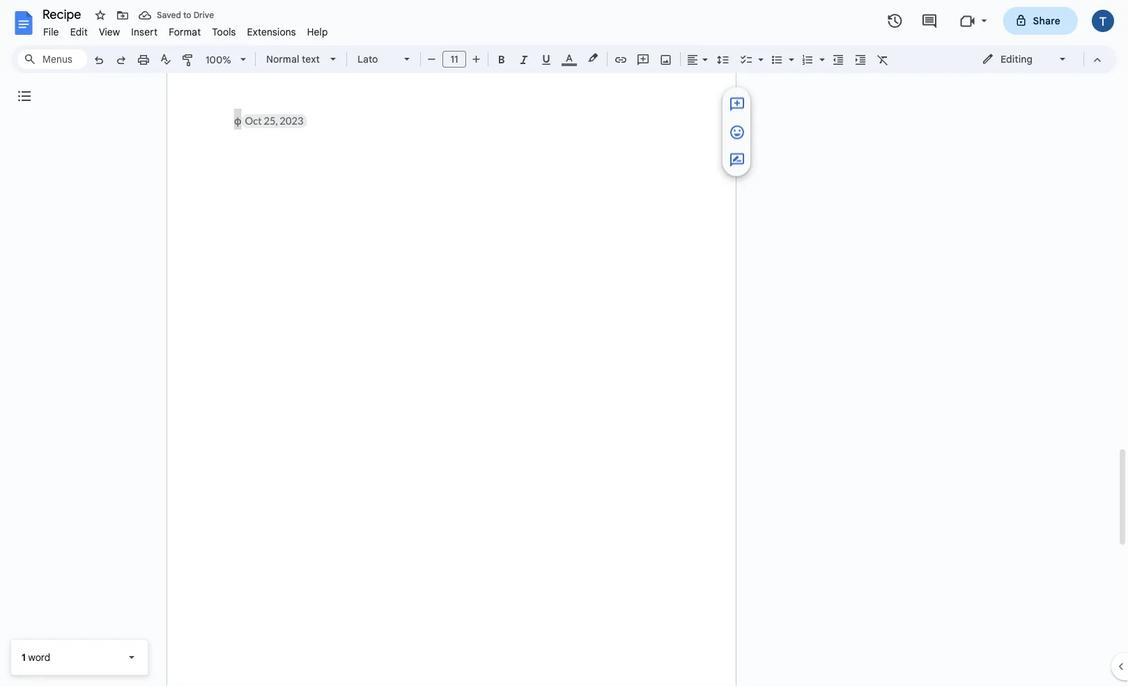 Task type: describe. For each thing, give the bounding box(es) containing it.
view menu item
[[93, 24, 126, 40]]

Star checkbox
[[91, 6, 110, 25]]

main toolbar
[[86, 0, 895, 541]]

format
[[169, 26, 201, 38]]

editing
[[1001, 53, 1033, 65]]

edit menu item
[[65, 24, 93, 40]]

Rename text field
[[38, 6, 89, 22]]

1 word
[[22, 652, 50, 664]]

help
[[307, 26, 328, 38]]

text
[[302, 53, 320, 65]]

to
[[183, 10, 191, 21]]

Menus field
[[17, 50, 87, 69]]

mode and view toolbar
[[972, 45, 1109, 73]]

2 size image from the top
[[729, 152, 746, 169]]

Zoom text field
[[202, 50, 236, 70]]

size image
[[729, 124, 746, 141]]

help menu item
[[302, 24, 334, 40]]

Font size text field
[[443, 51, 466, 68]]

menu bar banner
[[0, 0, 1129, 687]]

Font size field
[[443, 51, 472, 68]]

saved to drive button
[[135, 6, 218, 25]]

extensions
[[247, 26, 296, 38]]

1
[[22, 652, 26, 664]]

Zoom field
[[200, 50, 252, 71]]

share button
[[1004, 7, 1079, 35]]

application containing share
[[0, 0, 1129, 687]]

styles list. normal text selected. option
[[266, 50, 322, 69]]

extensions menu item
[[242, 24, 302, 40]]

word
[[28, 652, 50, 664]]

lato
[[358, 53, 378, 65]]



Task type: vqa. For each thing, say whether or not it's contained in the screenshot.
will
no



Task type: locate. For each thing, give the bounding box(es) containing it.
application
[[0, 0, 1129, 687]]

insert menu item
[[126, 24, 163, 40]]

saved
[[157, 10, 181, 21]]

view
[[99, 26, 120, 38]]

1 size image from the top
[[729, 96, 746, 113]]

menu bar
[[38, 18, 334, 41]]

share
[[1034, 15, 1061, 27]]

line & paragraph spacing image
[[716, 50, 732, 69]]

size image down size icon
[[729, 152, 746, 169]]

size image
[[729, 96, 746, 113], [729, 152, 746, 169]]

file menu item
[[38, 24, 65, 40]]

text color image
[[562, 50, 577, 66]]

menu bar containing file
[[38, 18, 334, 41]]

normal text
[[266, 53, 320, 65]]

normal
[[266, 53, 300, 65]]

bulleted list menu image
[[786, 50, 795, 55]]

tools menu item
[[207, 24, 242, 40]]

file
[[43, 26, 59, 38]]

insert image image
[[659, 50, 675, 69]]

highlight color image
[[586, 50, 601, 66]]

font list. lato selected. option
[[358, 50, 396, 69]]

tools
[[212, 26, 236, 38]]

checklist menu image
[[755, 50, 764, 55]]

insert
[[131, 26, 158, 38]]

edit
[[70, 26, 88, 38]]

size image up size icon
[[729, 96, 746, 113]]

menu bar inside menu bar banner
[[38, 18, 334, 41]]

0 vertical spatial size image
[[729, 96, 746, 113]]

1 vertical spatial size image
[[729, 152, 746, 169]]

editing button
[[973, 49, 1078, 70]]

format menu item
[[163, 24, 207, 40]]

drive
[[194, 10, 214, 21]]

saved to drive
[[157, 10, 214, 21]]



